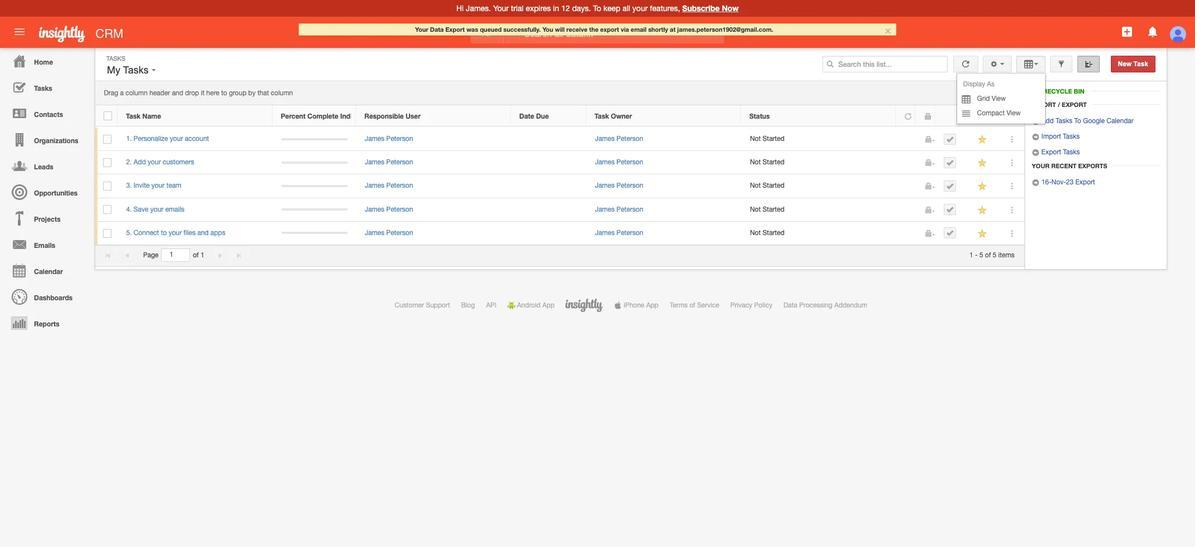 Task type: locate. For each thing, give the bounding box(es) containing it.
0 horizontal spatial view
[[992, 95, 1006, 103]]

calendar
[[1107, 117, 1134, 125], [34, 268, 63, 276]]

4. save your emails link
[[126, 205, 190, 213]]

private task image for 5. connect to your files and apps
[[925, 229, 933, 237]]

started for 1. personalize your account
[[763, 135, 785, 143]]

james peterson
[[365, 135, 413, 143], [595, 135, 643, 143], [365, 158, 413, 166], [595, 158, 643, 166], [365, 182, 413, 190], [595, 182, 643, 190], [365, 205, 413, 213], [595, 205, 643, 213], [365, 229, 413, 237], [595, 229, 643, 237]]

1 horizontal spatial app
[[646, 302, 659, 309]]

1 vertical spatial following image
[[978, 181, 988, 192]]

bin
[[1074, 87, 1085, 95]]

import for import tasks
[[1042, 133, 1061, 141]]

following image
[[978, 134, 988, 145], [978, 228, 988, 239]]

1 vertical spatial following image
[[978, 228, 988, 239]]

android
[[517, 302, 541, 309]]

app right android
[[543, 302, 555, 309]]

terms of service
[[670, 302, 720, 309]]

0 vertical spatial to
[[221, 89, 227, 97]]

1 horizontal spatial data
[[784, 302, 798, 309]]

to left google
[[1075, 117, 1082, 125]]

mark this task complete image for 3. invite your team
[[947, 182, 954, 190]]

and left drop
[[172, 89, 183, 97]]

1 horizontal spatial of
[[690, 302, 695, 309]]

5 not started cell from the top
[[742, 222, 897, 245]]

2 mark this task complete image from the top
[[947, 182, 954, 190]]

started for 3. invite your team
[[763, 182, 785, 190]]

1 horizontal spatial task
[[595, 112, 609, 120]]

export down the bin
[[1062, 101, 1087, 108]]

processing
[[800, 302, 833, 309]]

you
[[543, 26, 553, 33]]

5 not from the top
[[750, 229, 761, 237]]

0 vertical spatial calendar
[[1107, 117, 1134, 125]]

your down circle arrow left icon
[[1032, 162, 1050, 170]]

apps
[[211, 229, 225, 237]]

0 horizontal spatial to
[[161, 229, 167, 237]]

-
[[975, 251, 978, 259]]

0 vertical spatial circle arrow right image
[[1032, 133, 1040, 141]]

data left was
[[430, 26, 444, 33]]

of right 1 field
[[193, 251, 199, 259]]

and right files
[[197, 229, 209, 237]]

privacy
[[731, 302, 753, 309]]

1 vertical spatial to
[[1075, 117, 1082, 125]]

blog
[[461, 302, 475, 309]]

private task image
[[924, 113, 932, 120], [925, 135, 933, 143], [925, 159, 933, 167], [925, 182, 933, 190], [925, 206, 933, 214], [925, 229, 933, 237]]

2 horizontal spatial your
[[1032, 162, 1050, 170]]

percent
[[281, 112, 306, 120]]

invite
[[134, 182, 150, 190]]

your right all
[[633, 4, 648, 13]]

show list view filters image
[[1058, 60, 1066, 68]]

iphone app link
[[614, 302, 659, 309]]

data left processing
[[784, 302, 798, 309]]

android app
[[517, 302, 555, 309]]

0 horizontal spatial app
[[543, 302, 555, 309]]

notifications image
[[1146, 25, 1160, 38]]

1 horizontal spatial to
[[221, 89, 227, 97]]

home
[[34, 58, 53, 66]]

leads
[[34, 163, 53, 171]]

task left owner
[[595, 112, 609, 120]]

5
[[980, 251, 984, 259], [993, 251, 997, 259]]

not started for 2. add your customers
[[750, 158, 785, 166]]

3 row from the top
[[95, 151, 1025, 175]]

0 vertical spatial mark this task complete image
[[947, 159, 954, 167]]

app for iphone app
[[646, 302, 659, 309]]

task right new
[[1134, 60, 1149, 68]]

4 not started from the top
[[750, 205, 785, 213]]

view for compact view
[[1007, 109, 1021, 117]]

None checkbox
[[104, 111, 112, 120], [103, 205, 112, 214], [103, 229, 112, 238], [104, 111, 112, 120], [103, 205, 112, 214], [103, 229, 112, 238]]

app right iphone on the right bottom of page
[[646, 302, 659, 309]]

crm
[[95, 27, 123, 41]]

0 horizontal spatial 1
[[201, 251, 204, 259]]

5 started from the top
[[763, 229, 785, 237]]

row
[[95, 105, 1024, 126], [95, 128, 1025, 151], [95, 151, 1025, 175], [95, 175, 1025, 198], [95, 198, 1025, 222], [95, 222, 1025, 245]]

3 not started from the top
[[750, 182, 785, 190]]

4 not from the top
[[750, 205, 761, 213]]

2 vertical spatial mark this task complete image
[[947, 229, 954, 237]]

1 horizontal spatial to
[[1075, 117, 1082, 125]]

/
[[1058, 101, 1060, 108]]

5 left items
[[993, 251, 997, 259]]

5 row from the top
[[95, 198, 1025, 222]]

calendar up dashboards link
[[34, 268, 63, 276]]

2 horizontal spatial task
[[1134, 60, 1149, 68]]

5 right -
[[980, 251, 984, 259]]

files
[[184, 229, 196, 237]]

1 vertical spatial your
[[415, 26, 428, 33]]

addendum
[[835, 302, 868, 309]]

circle arrow right image for 16-nov-23 export
[[1032, 179, 1040, 187]]

repeating task image
[[905, 113, 912, 120]]

compact
[[977, 109, 1005, 117]]

iphone
[[624, 302, 645, 309]]

to left keep
[[593, 4, 601, 13]]

following image for 5. connect to your files and apps
[[978, 228, 988, 239]]

drop
[[185, 89, 199, 97]]

16-nov-23 export link
[[1032, 178, 1095, 187]]

following image up -
[[978, 228, 988, 239]]

1 row from the top
[[95, 105, 1024, 126]]

1 horizontal spatial 1
[[970, 251, 973, 259]]

tasks right my
[[123, 65, 149, 76]]

show sidebar image
[[1085, 60, 1093, 68]]

not started
[[750, 135, 785, 143], [750, 158, 785, 166], [750, 182, 785, 190], [750, 205, 785, 213], [750, 229, 785, 237]]

tasks link
[[3, 74, 89, 100]]

1 horizontal spatial view
[[1007, 109, 1021, 117]]

1 - 5 of 5 items
[[970, 251, 1015, 259]]

add inside row
[[134, 158, 146, 166]]

import for import / export
[[1032, 101, 1056, 108]]

4 row from the top
[[95, 175, 1025, 198]]

0 vertical spatial add
[[1042, 117, 1054, 125]]

4 started from the top
[[763, 205, 785, 213]]

2 not started cell from the top
[[742, 151, 897, 175]]

0 vertical spatial following image
[[978, 134, 988, 145]]

keep
[[604, 4, 621, 13]]

0 horizontal spatial task
[[126, 112, 141, 120]]

projects link
[[3, 205, 89, 231]]

task left the name
[[126, 112, 141, 120]]

0 vertical spatial data
[[430, 26, 444, 33]]

to right here
[[221, 89, 227, 97]]

0 horizontal spatial your
[[415, 26, 428, 33]]

1
[[201, 251, 204, 259], [970, 251, 973, 259]]

of right terms
[[690, 302, 695, 309]]

1. personalize your account
[[126, 135, 209, 143]]

1 vertical spatial mark this task complete image
[[947, 206, 954, 214]]

opportunities link
[[3, 179, 89, 205]]

2 vertical spatial following image
[[978, 205, 988, 215]]

2 column from the left
[[271, 89, 293, 97]]

shortly
[[648, 26, 668, 33]]

row containing 2. add your customers
[[95, 151, 1025, 175]]

2 following image from the top
[[978, 181, 988, 192]]

subscribe now link
[[682, 3, 739, 13]]

iphone app
[[624, 302, 659, 309]]

indicator
[[340, 112, 369, 120]]

2 following image from the top
[[978, 228, 988, 239]]

following image for 1. personalize your account
[[978, 134, 988, 145]]

circle arrow right image down circle arrow right image
[[1032, 133, 1040, 141]]

mark this task complete image for 1. personalize your account
[[947, 135, 954, 143]]

1 horizontal spatial and
[[197, 229, 209, 237]]

1 mark this task complete image from the top
[[947, 159, 954, 167]]

not for 1. personalize your account
[[750, 135, 761, 143]]

2 row from the top
[[95, 128, 1025, 151]]

0 horizontal spatial to
[[593, 4, 601, 13]]

export right circle arrow left icon
[[1042, 148, 1062, 156]]

0 horizontal spatial of
[[193, 251, 199, 259]]

row containing task name
[[95, 105, 1024, 126]]

circle arrow right image
[[1032, 133, 1040, 141], [1032, 179, 1040, 187]]

1 horizontal spatial 5
[[993, 251, 997, 259]]

search image
[[826, 60, 834, 68]]

cog image
[[990, 60, 998, 68]]

5 not started from the top
[[750, 229, 785, 237]]

view inside "link"
[[1007, 109, 1021, 117]]

None checkbox
[[103, 135, 112, 144], [103, 158, 112, 167], [103, 182, 112, 191], [103, 135, 112, 144], [103, 158, 112, 167], [103, 182, 112, 191]]

1 vertical spatial and
[[197, 229, 209, 237]]

your for your recent exports
[[1032, 162, 1050, 170]]

policy
[[754, 302, 773, 309]]

calendar inside navigation
[[34, 268, 63, 276]]

tasks up your recent exports
[[1063, 148, 1080, 156]]

your for customers
[[148, 158, 161, 166]]

import left /
[[1032, 101, 1056, 108]]

not started cell
[[742, 128, 897, 151], [742, 151, 897, 175], [742, 175, 897, 198], [742, 198, 897, 222], [742, 222, 897, 245]]

your left trial
[[493, 4, 509, 13]]

row group containing 1. personalize your account
[[95, 128, 1025, 245]]

not started for 4. save your emails
[[750, 205, 785, 213]]

mark this task complete image for 2. add your customers
[[947, 159, 954, 167]]

your recent exports
[[1032, 162, 1108, 170]]

export tasks
[[1040, 148, 1080, 156]]

tasks up import tasks
[[1056, 117, 1073, 125]]

customer support
[[395, 302, 450, 309]]

following image
[[978, 158, 988, 168], [978, 181, 988, 192], [978, 205, 988, 215]]

task for task owner
[[595, 112, 609, 120]]

organizations link
[[3, 127, 89, 153]]

2 app from the left
[[646, 302, 659, 309]]

items
[[999, 251, 1015, 259]]

recycle bin link
[[1032, 87, 1090, 95]]

0 vertical spatial your
[[493, 4, 509, 13]]

1 5 from the left
[[980, 251, 984, 259]]

not for 5. connect to your files and apps
[[750, 229, 761, 237]]

1 vertical spatial circle arrow right image
[[1032, 179, 1040, 187]]

my
[[107, 65, 120, 76]]

1 app from the left
[[543, 302, 555, 309]]

export left was
[[446, 26, 465, 33]]

3 not started cell from the top
[[742, 175, 897, 198]]

column right that
[[271, 89, 293, 97]]

all link
[[471, 23, 505, 43]]

3 following image from the top
[[978, 205, 988, 215]]

cell
[[273, 128, 356, 151], [511, 128, 587, 151], [897, 128, 916, 151], [936, 128, 969, 151], [273, 151, 356, 175], [511, 151, 587, 175], [897, 151, 916, 175], [936, 151, 969, 175], [273, 175, 356, 198], [511, 175, 587, 198], [897, 175, 916, 198], [936, 175, 969, 198], [273, 198, 356, 222], [511, 198, 587, 222], [897, 198, 916, 222], [936, 198, 969, 222], [273, 222, 356, 245], [511, 222, 587, 245], [897, 222, 916, 245], [936, 222, 969, 245]]

add
[[1042, 117, 1054, 125], [134, 158, 146, 166]]

not for 3. invite your team
[[750, 182, 761, 190]]

1 following image from the top
[[978, 134, 988, 145]]

your left the account
[[170, 135, 183, 143]]

circle arrow right image inside import tasks link
[[1032, 133, 1040, 141]]

your left team
[[151, 182, 165, 190]]

1 started from the top
[[763, 135, 785, 143]]

1 vertical spatial to
[[161, 229, 167, 237]]

app
[[543, 302, 555, 309], [646, 302, 659, 309]]

row group
[[95, 128, 1025, 245]]

james peterson link
[[365, 135, 413, 143], [595, 135, 643, 143], [365, 158, 413, 166], [595, 158, 643, 166], [365, 182, 413, 190], [595, 182, 643, 190], [365, 205, 413, 213], [595, 205, 643, 213], [365, 229, 413, 237], [595, 229, 643, 237]]

1 vertical spatial add
[[134, 158, 146, 166]]

started for 5. connect to your files and apps
[[763, 229, 785, 237]]

0 horizontal spatial calendar
[[34, 268, 63, 276]]

navigation
[[0, 48, 89, 336]]

0 horizontal spatial 5
[[980, 251, 984, 259]]

1 left -
[[970, 251, 973, 259]]

private task image for 4. save your emails
[[925, 206, 933, 214]]

blog link
[[461, 302, 475, 309]]

1 following image from the top
[[978, 158, 988, 168]]

mark this task complete image
[[947, 159, 954, 167], [947, 182, 954, 190]]

1 horizontal spatial your
[[493, 4, 509, 13]]

following image for 2. add your customers
[[978, 158, 988, 168]]

not started cell for 2. add your customers
[[742, 151, 897, 175]]

and inside row
[[197, 229, 209, 237]]

tasks up contacts link
[[34, 84, 52, 93]]

2 not from the top
[[750, 158, 761, 166]]

0 vertical spatial to
[[593, 4, 601, 13]]

3 started from the top
[[763, 182, 785, 190]]

customer support link
[[395, 302, 450, 309]]

was
[[467, 26, 478, 33]]

1 horizontal spatial column
[[271, 89, 293, 97]]

not started for 1. personalize your account
[[750, 135, 785, 143]]

view down grid view link at the right
[[1007, 109, 1021, 117]]

display as
[[964, 80, 995, 88]]

add tasks to google calendar
[[1040, 117, 1134, 125]]

import up export tasks 'link'
[[1042, 133, 1061, 141]]

1 vertical spatial import
[[1042, 133, 1061, 141]]

circle arrow right image inside the 16-nov-23 export link
[[1032, 179, 1040, 187]]

calendar right google
[[1107, 117, 1134, 125]]

1 column from the left
[[126, 89, 148, 97]]

0 vertical spatial view
[[992, 95, 1006, 103]]

your right save
[[150, 205, 163, 213]]

0 horizontal spatial data
[[430, 26, 444, 33]]

your left files
[[169, 229, 182, 237]]

following image for 3. invite your team
[[978, 181, 988, 192]]

your up 3. invite your team
[[148, 158, 161, 166]]

your
[[633, 4, 648, 13], [170, 135, 183, 143], [148, 158, 161, 166], [151, 182, 165, 190], [150, 205, 163, 213], [169, 229, 182, 237]]

subscribe
[[682, 3, 720, 13]]

1 not from the top
[[750, 135, 761, 143]]

new
[[1118, 60, 1132, 68]]

leads link
[[3, 153, 89, 179]]

add right circle arrow right image
[[1042, 117, 1054, 125]]

import
[[1032, 101, 1056, 108], [1042, 133, 1061, 141]]

all
[[623, 4, 630, 13]]

1 horizontal spatial calendar
[[1107, 117, 1134, 125]]

to right connect
[[161, 229, 167, 237]]

compact view link
[[957, 106, 1045, 120]]

save
[[134, 205, 148, 213]]

following image down compact
[[978, 134, 988, 145]]

your data export was queued successfully. you will receive the export via email shortly at james.peterson1902@gmail.com.
[[415, 26, 774, 33]]

tasks down 'add tasks to google calendar' link
[[1063, 133, 1080, 141]]

0 horizontal spatial add
[[134, 158, 146, 166]]

2 started from the top
[[763, 158, 785, 166]]

1 vertical spatial view
[[1007, 109, 1021, 117]]

of 1
[[193, 251, 204, 259]]

0 vertical spatial mark this task complete image
[[947, 135, 954, 143]]

× button
[[885, 23, 892, 36]]

0 horizontal spatial column
[[126, 89, 148, 97]]

4 not started cell from the top
[[742, 198, 897, 222]]

team
[[166, 182, 181, 190]]

1 not started cell from the top
[[742, 128, 897, 151]]

home link
[[3, 48, 89, 74]]

personalize
[[134, 135, 168, 143]]

peterson
[[386, 135, 413, 143], [617, 135, 643, 143], [386, 158, 413, 166], [617, 158, 643, 166], [386, 182, 413, 190], [617, 182, 643, 190], [386, 205, 413, 213], [617, 205, 643, 213], [386, 229, 413, 237], [617, 229, 643, 237]]

0 vertical spatial following image
[[978, 158, 988, 168]]

2 mark this task complete image from the top
[[947, 206, 954, 214]]

via
[[621, 26, 629, 33]]

1 circle arrow right image from the top
[[1032, 133, 1040, 141]]

add right '2.'
[[134, 158, 146, 166]]

api link
[[486, 302, 497, 309]]

tasks inside button
[[123, 65, 149, 76]]

view up compact view
[[992, 95, 1006, 103]]

1 right 1 field
[[201, 251, 204, 259]]

1 horizontal spatial add
[[1042, 117, 1054, 125]]

0 horizontal spatial and
[[172, 89, 183, 97]]

of right -
[[985, 251, 991, 259]]

1 vertical spatial data
[[784, 302, 798, 309]]

circle arrow right image
[[1032, 118, 1040, 125]]

6 row from the top
[[95, 222, 1025, 245]]

your left was
[[415, 26, 428, 33]]

mark this task complete image
[[947, 135, 954, 143], [947, 206, 954, 214], [947, 229, 954, 237]]

column right a
[[126, 89, 148, 97]]

1 vertical spatial mark this task complete image
[[947, 182, 954, 190]]

tasks up my
[[106, 55, 125, 62]]

2 circle arrow right image from the top
[[1032, 179, 1040, 187]]

0 vertical spatial import
[[1032, 101, 1056, 108]]

3 mark this task complete image from the top
[[947, 229, 954, 237]]

2 vertical spatial your
[[1032, 162, 1050, 170]]

0 vertical spatial and
[[172, 89, 183, 97]]

1 vertical spatial calendar
[[34, 268, 63, 276]]

1 not started from the top
[[750, 135, 785, 143]]

2 not started from the top
[[750, 158, 785, 166]]

row containing 4. save your emails
[[95, 198, 1025, 222]]

3 not from the top
[[750, 182, 761, 190]]

started for 2. add your customers
[[763, 158, 785, 166]]

1 mark this task complete image from the top
[[947, 135, 954, 143]]

hi
[[456, 4, 464, 13]]

compact view
[[977, 109, 1021, 117]]

tasks for add tasks to google calendar
[[1056, 117, 1073, 125]]

1 field
[[162, 249, 190, 261]]

circle arrow right image left 16-
[[1032, 179, 1040, 187]]



Task type: vqa. For each thing, say whether or not it's contained in the screenshot.
the middle 'Dashboard'
no



Task type: describe. For each thing, give the bounding box(es) containing it.
your inside hi james. your trial expires in 12 days. to keep all your features, subscribe now
[[633, 4, 648, 13]]

import / export
[[1032, 101, 1087, 108]]

james.peterson1902@gmail.com.
[[677, 26, 774, 33]]

my tasks
[[107, 65, 151, 76]]

contacts link
[[3, 100, 89, 127]]

the
[[589, 26, 599, 33]]

export inside 'link'
[[1042, 148, 1062, 156]]

at
[[670, 26, 676, 33]]

contacts
[[34, 110, 63, 119]]

row containing 5. connect to your files and apps
[[95, 222, 1025, 245]]

4.
[[126, 205, 132, 213]]

2. add your customers link
[[126, 158, 200, 166]]

that
[[258, 89, 269, 97]]

user
[[406, 112, 421, 120]]

export tasks link
[[1032, 148, 1080, 157]]

23
[[1066, 178, 1074, 186]]

import tasks
[[1040, 133, 1080, 141]]

tasks for export tasks
[[1063, 148, 1080, 156]]

privacy policy link
[[731, 302, 773, 309]]

3.
[[126, 182, 132, 190]]

opportunities
[[34, 189, 78, 197]]

navigation containing home
[[0, 48, 89, 336]]

google
[[1083, 117, 1105, 125]]

data processing addendum
[[784, 302, 868, 309]]

4. save your emails
[[126, 205, 185, 213]]

in
[[553, 4, 559, 13]]

not started cell for 1. personalize your account
[[742, 128, 897, 151]]

5. connect to your files and apps
[[126, 229, 225, 237]]

task name
[[126, 112, 161, 120]]

not started cell for 5. connect to your files and apps
[[742, 222, 897, 245]]

task owner
[[595, 112, 632, 120]]

expires
[[526, 4, 551, 13]]

calendar link
[[3, 257, 89, 284]]

new task link
[[1111, 56, 1156, 72]]

not for 2. add your customers
[[750, 158, 761, 166]]

tasks for import tasks
[[1063, 133, 1080, 141]]

app for android app
[[543, 302, 555, 309]]

row containing 1. personalize your account
[[95, 128, 1025, 151]]

12
[[562, 4, 570, 13]]

grid
[[977, 95, 990, 103]]

grid view
[[977, 95, 1006, 103]]

your inside hi james. your trial expires in 12 days. to keep all your features, subscribe now
[[493, 4, 509, 13]]

private task image for 1. personalize your account
[[925, 135, 933, 143]]

complete
[[308, 112, 338, 120]]

row containing 3. invite your team
[[95, 175, 1025, 198]]

your for team
[[151, 182, 165, 190]]

organizations
[[34, 137, 78, 145]]

percent complete indicator responsible user
[[281, 112, 421, 120]]

2. add your customers
[[126, 158, 194, 166]]

drag a column header and drop it here to group by that column
[[104, 89, 293, 97]]

refresh list image
[[961, 60, 971, 68]]

private task image for 3. invite your team
[[925, 182, 933, 190]]

not started for 3. invite your team
[[750, 182, 785, 190]]

your for account
[[170, 135, 183, 143]]

following image for 4. save your emails
[[978, 205, 988, 215]]

private task image for 2. add your customers
[[925, 159, 933, 167]]

export
[[600, 26, 619, 33]]

circle arrow right image for import tasks
[[1032, 133, 1040, 141]]

hi james. your trial expires in 12 days. to keep all your features, subscribe now
[[456, 3, 739, 13]]

customer
[[395, 302, 424, 309]]

date due
[[519, 112, 549, 120]]

receive
[[567, 26, 588, 33]]

not started cell for 4. save your emails
[[742, 198, 897, 222]]

not for 4. save your emails
[[750, 205, 761, 213]]

1. personalize your account link
[[126, 135, 215, 143]]

your for emails
[[150, 205, 163, 213]]

×
[[885, 23, 892, 36]]

privacy policy
[[731, 302, 773, 309]]

by
[[248, 89, 256, 97]]

5.
[[126, 229, 132, 237]]

display
[[964, 80, 985, 88]]

header
[[149, 89, 170, 97]]

days.
[[572, 4, 591, 13]]

exports
[[1079, 162, 1108, 170]]

dashboards link
[[3, 284, 89, 310]]

account
[[185, 135, 209, 143]]

task for task name
[[126, 112, 141, 120]]

5. connect to your files and apps link
[[126, 229, 231, 237]]

responsible
[[364, 112, 404, 120]]

add tasks to google calendar link
[[1032, 117, 1134, 125]]

2 horizontal spatial of
[[985, 251, 991, 259]]

dashboards
[[34, 294, 73, 302]]

Search this list... text field
[[822, 56, 948, 72]]

email
[[631, 26, 647, 33]]

started for 4. save your emails
[[763, 205, 785, 213]]

Search all data.... text field
[[505, 23, 724, 43]]

not started cell for 3. invite your team
[[742, 175, 897, 198]]

tasks for my tasks
[[123, 65, 149, 76]]

group
[[229, 89, 246, 97]]

service
[[697, 302, 720, 309]]

to inside hi james. your trial expires in 12 days. to keep all your features, subscribe now
[[593, 4, 601, 13]]

circle arrow left image
[[1032, 149, 1040, 157]]

your for your data export was queued successfully. you will receive the export via email shortly at james.peterson1902@gmail.com.
[[415, 26, 428, 33]]

export right 23
[[1076, 178, 1095, 186]]

mark this task complete image for 5. connect to your files and apps
[[947, 229, 954, 237]]

james.
[[466, 4, 491, 13]]

customers
[[163, 158, 194, 166]]

owner
[[611, 112, 632, 120]]

16-nov-23 export
[[1040, 178, 1095, 186]]

successfully.
[[504, 26, 541, 33]]

view for grid view
[[992, 95, 1006, 103]]

grid view link
[[957, 91, 1045, 106]]

tasks inside navigation
[[34, 84, 52, 93]]

import tasks link
[[1032, 133, 1080, 141]]

api
[[486, 302, 497, 309]]

emails
[[34, 241, 55, 250]]

2 5 from the left
[[993, 251, 997, 259]]

all
[[482, 29, 491, 38]]

emails link
[[3, 231, 89, 257]]

my tasks button
[[104, 62, 159, 79]]

page
[[143, 251, 159, 259]]

new task
[[1118, 60, 1149, 68]]

a
[[120, 89, 124, 97]]

mark this task complete image for 4. save your emails
[[947, 206, 954, 214]]

not started for 5. connect to your files and apps
[[750, 229, 785, 237]]

to inside row
[[161, 229, 167, 237]]



